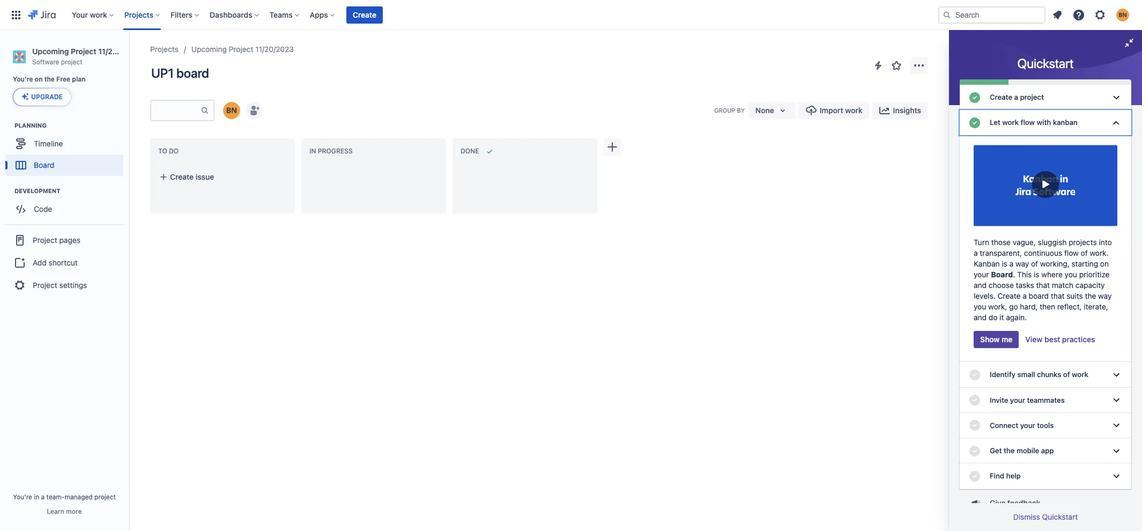 Task type: describe. For each thing, give the bounding box(es) containing it.
identify
[[990, 370, 1016, 379]]

upgrade
[[31, 93, 63, 101]]

project inside dropdown button
[[1021, 93, 1045, 101]]

add
[[33, 258, 47, 267]]

projects link
[[150, 43, 179, 56]]

vague,
[[1013, 238, 1036, 247]]

issue
[[196, 172, 214, 181]]

sidebar navigation image
[[117, 43, 141, 64]]

0 vertical spatial the
[[44, 75, 55, 83]]

0 vertical spatial on
[[35, 75, 43, 83]]

on inside turn those vague, sluggish projects into a transparent, continuous flow of work. kanban is a way of working, starting on your
[[1101, 259, 1110, 269]]

best
[[1045, 335, 1061, 344]]

a down turn
[[974, 249, 978, 258]]

11/20/2023 for upcoming project 11/20/2023
[[256, 45, 294, 54]]

create button
[[347, 6, 383, 23]]

automations menu button icon image
[[872, 59, 885, 72]]

more
[[66, 508, 82, 516]]

insights button
[[872, 102, 928, 119]]

create issue
[[170, 172, 214, 181]]

work right chunks
[[1073, 370, 1089, 379]]

where
[[1042, 270, 1063, 279]]

way inside . this is where you prioritize and choose tasks that match capacity levels. create a board that suits the way you work, go hard, then reflect, iterate, and do it again.
[[1099, 292, 1112, 301]]

development image
[[2, 185, 14, 198]]

board link
[[5, 155, 123, 176]]

this
[[1018, 270, 1032, 279]]

board inside planning group
[[34, 160, 54, 170]]

let work flow with kanban
[[990, 118, 1078, 127]]

get the mobile app button
[[960, 438, 1132, 464]]

shortcut
[[49, 258, 78, 267]]

work.
[[1090, 249, 1109, 258]]

identify small chunks of work button
[[960, 362, 1132, 388]]

in
[[34, 493, 39, 501]]

get the mobile app
[[990, 446, 1055, 455]]

then
[[1040, 302, 1056, 311]]

those
[[992, 238, 1011, 247]]

way inside turn those vague, sluggish projects into a transparent, continuous flow of work. kanban is a way of working, starting on your
[[1016, 259, 1030, 269]]

a inside dropdown button
[[1015, 93, 1019, 101]]

invite your teammates button
[[960, 388, 1132, 413]]

suits
[[1067, 292, 1084, 301]]

project inside upcoming project 11/20/2023 link
[[229, 45, 253, 54]]

you're on the free plan
[[13, 75, 86, 83]]

iterate,
[[1085, 302, 1109, 311]]

2 horizontal spatial of
[[1081, 249, 1088, 258]]

1 vertical spatial board
[[992, 270, 1014, 279]]

0 horizontal spatial board
[[177, 65, 209, 80]]

0 vertical spatial you
[[1065, 270, 1078, 279]]

go
[[1010, 302, 1019, 311]]

in progress
[[310, 147, 353, 155]]

1 horizontal spatial project
[[94, 493, 116, 501]]

4 chevron image from the top
[[1111, 470, 1124, 483]]

.
[[1014, 270, 1016, 279]]

checked image for invite
[[969, 394, 982, 407]]

capacity
[[1076, 281, 1105, 290]]

insights image
[[879, 104, 892, 117]]

chevron image for invite your teammates
[[1111, 394, 1124, 407]]

1 vertical spatial quickstart
[[1043, 512, 1079, 522]]

give feedback
[[990, 498, 1041, 507]]

project inside project settings link
[[33, 281, 57, 290]]

projects for projects link
[[150, 45, 179, 54]]

practices
[[1063, 335, 1096, 344]]

create for create a project
[[990, 93, 1013, 101]]

play kanban onboarding video image
[[974, 141, 1118, 231]]

create for create
[[353, 10, 377, 19]]

create inside . this is where you prioritize and choose tasks that match capacity levels. create a board that suits the way you work, go hard, then reflect, iterate, and do it again.
[[998, 292, 1021, 301]]

tasks
[[1017, 281, 1035, 290]]

import image
[[805, 104, 818, 117]]

notifications image
[[1052, 8, 1065, 21]]

checked image for let
[[969, 116, 982, 129]]

projects for projects popup button
[[124, 10, 154, 19]]

a up .
[[1010, 259, 1014, 269]]

1 vertical spatial you
[[974, 302, 987, 311]]

hard,
[[1021, 302, 1038, 311]]

sluggish
[[1039, 238, 1067, 247]]

to do
[[158, 147, 179, 155]]

done
[[461, 147, 479, 155]]

do
[[989, 313, 998, 322]]

learn
[[47, 508, 64, 516]]

chevron image for identify small chunks of work
[[1111, 369, 1124, 382]]

create column image
[[606, 141, 619, 153]]

is inside . this is where you prioritize and choose tasks that match capacity levels. create a board that suits the way you work, go hard, then reflect, iterate, and do it again.
[[1035, 270, 1040, 279]]

reflect,
[[1058, 302, 1083, 311]]

your profile and settings image
[[1117, 8, 1130, 21]]

connect
[[990, 421, 1019, 430]]

you're in a team-managed project
[[13, 493, 116, 501]]

give
[[990, 498, 1006, 507]]

your for invite
[[1011, 396, 1026, 404]]

project inside upcoming project 11/20/2023 software project
[[71, 47, 96, 56]]

add shortcut
[[33, 258, 78, 267]]

show me
[[981, 335, 1013, 344]]

create for create issue
[[170, 172, 194, 181]]

is inside turn those vague, sluggish projects into a transparent, continuous flow of work. kanban is a way of working, starting on your
[[1002, 259, 1008, 269]]

find help
[[990, 472, 1021, 480]]

chevron image for connect your tools
[[1111, 419, 1124, 432]]

project settings
[[33, 281, 87, 290]]

checked image for get
[[969, 445, 982, 458]]

dashboards
[[210, 10, 253, 19]]

0 horizontal spatial that
[[1037, 281, 1051, 290]]

a right in
[[41, 493, 45, 501]]

banner containing your work
[[0, 0, 1143, 30]]

upcoming for upcoming project 11/20/2023 software project
[[32, 47, 69, 56]]

turn those vague, sluggish projects into a transparent, continuous flow of work. kanban is a way of working, starting on your
[[974, 238, 1113, 279]]

free
[[56, 75, 70, 83]]

checked image for find
[[969, 470, 982, 483]]

managed
[[65, 493, 93, 501]]

it
[[1000, 313, 1005, 322]]

up1
[[151, 65, 174, 80]]

code
[[34, 204, 52, 214]]

dismiss quickstart
[[1014, 512, 1079, 522]]

project settings link
[[4, 274, 124, 297]]

insights
[[894, 106, 922, 115]]

projects button
[[121, 6, 164, 23]]

work,
[[989, 302, 1008, 311]]

settings
[[59, 281, 87, 290]]

give feedback button
[[964, 494, 1132, 512]]

create issue button
[[153, 167, 292, 187]]

the inside . this is where you prioritize and choose tasks that match capacity levels. create a board that suits the way you work, go hard, then reflect, iterate, and do it again.
[[1086, 292, 1097, 301]]

settings image
[[1095, 8, 1107, 21]]

you're for you're on the free plan
[[13, 75, 33, 83]]

find
[[990, 472, 1005, 480]]

work for import
[[846, 106, 863, 115]]

import work link
[[799, 102, 870, 119]]

teammates
[[1028, 396, 1065, 404]]



Task type: vqa. For each thing, say whether or not it's contained in the screenshot.
'SHORTCUT'
yes



Task type: locate. For each thing, give the bounding box(es) containing it.
view best practices
[[1026, 335, 1096, 344]]

get
[[990, 446, 1003, 455]]

way up the this
[[1016, 259, 1030, 269]]

group by
[[715, 107, 745, 114]]

of up starting
[[1081, 249, 1088, 258]]

11/20/2023 down teams
[[256, 45, 294, 54]]

board right "up1"
[[177, 65, 209, 80]]

1 horizontal spatial the
[[1004, 446, 1015, 455]]

checked image left identify
[[969, 369, 982, 382]]

3 checked image from the top
[[969, 419, 982, 432]]

project inside upcoming project 11/20/2023 software project
[[61, 58, 82, 66]]

upcoming project 11/20/2023
[[191, 45, 294, 54]]

2 horizontal spatial the
[[1086, 292, 1097, 301]]

invite
[[990, 396, 1009, 404]]

1 horizontal spatial way
[[1099, 292, 1112, 301]]

work for let
[[1003, 118, 1019, 127]]

development group
[[5, 187, 128, 223]]

dismiss quickstart link
[[1014, 512, 1079, 522]]

board
[[177, 65, 209, 80], [1029, 292, 1050, 301]]

show
[[981, 335, 1000, 344]]

0 horizontal spatial on
[[35, 75, 43, 83]]

let work flow with kanban button
[[960, 110, 1132, 135]]

your work
[[72, 10, 107, 19]]

of down continuous
[[1032, 259, 1039, 269]]

checked image left connect
[[969, 419, 982, 432]]

2 and from the top
[[974, 313, 987, 322]]

apps button
[[307, 6, 339, 23]]

1 vertical spatial on
[[1101, 259, 1110, 269]]

0 horizontal spatial you
[[974, 302, 987, 311]]

create inside dropdown button
[[990, 93, 1013, 101]]

chunks
[[1038, 370, 1062, 379]]

2 checked image from the top
[[969, 369, 982, 382]]

work
[[90, 10, 107, 19], [846, 106, 863, 115], [1003, 118, 1019, 127], [1073, 370, 1089, 379]]

to
[[158, 147, 167, 155]]

group
[[4, 224, 124, 301]]

work inside popup button
[[90, 10, 107, 19]]

of inside identify small chunks of work dropdown button
[[1064, 370, 1071, 379]]

1 vertical spatial flow
[[1065, 249, 1079, 258]]

0 horizontal spatial is
[[1002, 259, 1008, 269]]

1 vertical spatial projects
[[150, 45, 179, 54]]

chevron image for mobile
[[1111, 445, 1124, 458]]

your down kanban
[[974, 270, 990, 279]]

let
[[990, 118, 1001, 127]]

ben nelson image
[[223, 102, 240, 119]]

group
[[715, 107, 736, 114]]

of right chunks
[[1064, 370, 1071, 379]]

0 horizontal spatial project
[[61, 58, 82, 66]]

chevron image
[[1111, 91, 1124, 104], [1111, 116, 1124, 129], [1111, 445, 1124, 458], [1111, 470, 1124, 483]]

2 checked image from the top
[[969, 394, 982, 407]]

checked image
[[969, 116, 982, 129], [969, 394, 982, 407]]

board down timeline at top left
[[34, 160, 54, 170]]

up1 board
[[151, 65, 209, 80]]

create a project button
[[960, 85, 1132, 110]]

1 vertical spatial you're
[[13, 493, 32, 501]]

1 horizontal spatial 11/20/2023
[[256, 45, 294, 54]]

work right let at the right of page
[[1003, 118, 1019, 127]]

0 horizontal spatial flow
[[1021, 118, 1036, 127]]

2 horizontal spatial project
[[1021, 93, 1045, 101]]

primary element
[[6, 0, 939, 30]]

0 horizontal spatial the
[[44, 75, 55, 83]]

you're up upgrade button
[[13, 75, 33, 83]]

4 checked image from the top
[[969, 445, 982, 458]]

checked image
[[969, 91, 982, 104], [969, 369, 982, 382], [969, 419, 982, 432], [969, 445, 982, 458], [969, 470, 982, 483]]

2 vertical spatial the
[[1004, 446, 1015, 455]]

checked image inside connect your tools dropdown button
[[969, 419, 982, 432]]

checked image inside identify small chunks of work dropdown button
[[969, 369, 982, 382]]

on down work.
[[1101, 259, 1110, 269]]

planning image
[[2, 119, 14, 132]]

jira image
[[28, 8, 56, 21], [28, 8, 56, 21]]

quickstart up create a project dropdown button
[[1018, 56, 1074, 71]]

upcoming project 11/20/2023 software project
[[32, 47, 139, 66]]

0 horizontal spatial of
[[1032, 259, 1039, 269]]

board
[[34, 160, 54, 170], [992, 270, 1014, 279]]

1 horizontal spatial board
[[992, 270, 1014, 279]]

project down dashboards popup button
[[229, 45, 253, 54]]

Search this board text field
[[151, 101, 201, 120]]

more image
[[913, 59, 926, 72]]

1 vertical spatial board
[[1029, 292, 1050, 301]]

project pages
[[33, 236, 80, 245]]

1 horizontal spatial on
[[1101, 259, 1110, 269]]

0 vertical spatial you're
[[13, 75, 33, 83]]

view best practices link
[[1025, 331, 1097, 348]]

create right apps popup button
[[353, 10, 377, 19]]

0 vertical spatial board
[[177, 65, 209, 80]]

project
[[229, 45, 253, 54], [71, 47, 96, 56], [33, 236, 57, 245], [33, 281, 57, 290]]

1 horizontal spatial that
[[1052, 292, 1065, 301]]

projects up "up1"
[[150, 45, 179, 54]]

progress
[[318, 147, 353, 155]]

import work
[[820, 106, 863, 115]]

the inside dropdown button
[[1004, 446, 1015, 455]]

11/20/2023 for upcoming project 11/20/2023 software project
[[98, 47, 139, 56]]

3 chevron image from the top
[[1111, 445, 1124, 458]]

software
[[32, 58, 59, 66]]

2 vertical spatial of
[[1064, 370, 1071, 379]]

1 horizontal spatial upcoming
[[191, 45, 227, 54]]

your
[[72, 10, 88, 19]]

project up add
[[33, 236, 57, 245]]

projects inside projects popup button
[[124, 10, 154, 19]]

1 chevron image from the top
[[1111, 91, 1124, 104]]

0 vertical spatial of
[[1081, 249, 1088, 258]]

search image
[[943, 10, 952, 19]]

create a project
[[990, 93, 1045, 101]]

project up plan
[[61, 58, 82, 66]]

1 vertical spatial and
[[974, 313, 987, 322]]

0 vertical spatial checked image
[[969, 116, 982, 129]]

add people image
[[248, 104, 261, 117]]

1 horizontal spatial is
[[1035, 270, 1040, 279]]

timeline link
[[5, 133, 123, 155]]

levels.
[[974, 292, 996, 301]]

flow left the with
[[1021, 118, 1036, 127]]

code link
[[5, 199, 123, 220]]

1 vertical spatial way
[[1099, 292, 1112, 301]]

progress bar
[[960, 79, 1132, 85]]

planning
[[14, 122, 47, 129]]

flow down projects
[[1065, 249, 1079, 258]]

create inside button
[[170, 172, 194, 181]]

none
[[756, 106, 775, 115]]

1 and from the top
[[974, 281, 987, 290]]

minimize image
[[1124, 36, 1136, 49]]

working,
[[1041, 259, 1070, 269]]

chevron image inside let work flow with kanban dropdown button
[[1111, 116, 1124, 129]]

1 horizontal spatial flow
[[1065, 249, 1079, 258]]

checked image inside find help dropdown button
[[969, 470, 982, 483]]

chevron image inside connect your tools dropdown button
[[1111, 419, 1124, 432]]

play video image
[[1033, 171, 1060, 198]]

0 vertical spatial way
[[1016, 259, 1030, 269]]

1 vertical spatial of
[[1032, 259, 1039, 269]]

work right your
[[90, 10, 107, 19]]

you're
[[13, 75, 33, 83], [13, 493, 32, 501]]

checked image left find
[[969, 470, 982, 483]]

your work button
[[69, 6, 118, 23]]

chevron image for project
[[1111, 91, 1124, 104]]

project up plan
[[71, 47, 96, 56]]

chevron image
[[1111, 369, 1124, 382], [1111, 394, 1124, 407], [1111, 419, 1124, 432]]

by
[[738, 107, 745, 114]]

create up let at the right of page
[[990, 93, 1013, 101]]

learn more button
[[47, 508, 82, 516]]

is right the this
[[1035, 270, 1040, 279]]

create inside button
[[353, 10, 377, 19]]

add shortcut button
[[4, 252, 124, 274]]

video poster image
[[974, 141, 1118, 231]]

a inside . this is where you prioritize and choose tasks that match capacity levels. create a board that suits the way you work, go hard, then reflect, iterate, and do it again.
[[1023, 292, 1027, 301]]

1 vertical spatial checked image
[[969, 394, 982, 407]]

kanban
[[974, 259, 1000, 269]]

import
[[820, 106, 844, 115]]

checked image inside invite your teammates dropdown button
[[969, 394, 982, 407]]

upcoming project 11/20/2023 link
[[191, 43, 294, 56]]

find help button
[[960, 464, 1132, 489]]

1 vertical spatial project
[[1021, 93, 1045, 101]]

1 vertical spatial chevron image
[[1111, 394, 1124, 407]]

way
[[1016, 259, 1030, 269], [1099, 292, 1112, 301]]

Search field
[[939, 6, 1046, 23]]

the right 'get'
[[1004, 446, 1015, 455]]

checked image left invite
[[969, 394, 982, 407]]

create up go
[[998, 292, 1021, 301]]

banner
[[0, 0, 1143, 30]]

1 vertical spatial is
[[1035, 270, 1040, 279]]

on
[[35, 75, 43, 83], [1101, 259, 1110, 269]]

2 vertical spatial your
[[1021, 421, 1036, 430]]

0 horizontal spatial upcoming
[[32, 47, 69, 56]]

checked image for connect
[[969, 419, 982, 432]]

1 you're from the top
[[13, 75, 33, 83]]

upcoming up software
[[32, 47, 69, 56]]

0 horizontal spatial 11/20/2023
[[98, 47, 139, 56]]

checked image inside the get the mobile app dropdown button
[[969, 445, 982, 458]]

and left do
[[974, 313, 987, 322]]

kanban
[[1054, 118, 1078, 127]]

project right managed
[[94, 493, 116, 501]]

checked image for identify
[[969, 369, 982, 382]]

flow inside turn those vague, sluggish projects into a transparent, continuous flow of work. kanban is a way of working, starting on your
[[1065, 249, 1079, 258]]

star up1 board image
[[891, 59, 904, 72]]

0 vertical spatial flow
[[1021, 118, 1036, 127]]

a down the "tasks"
[[1023, 292, 1027, 301]]

2 chevron image from the top
[[1111, 116, 1124, 129]]

1 chevron image from the top
[[1111, 369, 1124, 382]]

checked image inside let work flow with kanban dropdown button
[[969, 116, 982, 129]]

a up let work flow with kanban
[[1015, 93, 1019, 101]]

apps
[[310, 10, 328, 19]]

11/20/2023 down projects popup button
[[98, 47, 139, 56]]

0 vertical spatial that
[[1037, 281, 1051, 290]]

5 checked image from the top
[[969, 470, 982, 483]]

planning group
[[5, 121, 128, 179]]

. this is where you prioritize and choose tasks that match capacity levels. create a board that suits the way you work, go hard, then reflect, iterate, and do it again.
[[974, 270, 1112, 322]]

you
[[1065, 270, 1078, 279], [974, 302, 987, 311]]

your left the tools
[[1021, 421, 1036, 430]]

way up iterate,
[[1099, 292, 1112, 301]]

and
[[974, 281, 987, 290], [974, 313, 987, 322]]

pages
[[59, 236, 80, 245]]

your for connect
[[1021, 421, 1036, 430]]

that down the where
[[1037, 281, 1051, 290]]

2 vertical spatial chevron image
[[1111, 419, 1124, 432]]

help image
[[1073, 8, 1086, 21]]

1 vertical spatial the
[[1086, 292, 1097, 301]]

project inside project pages link
[[33, 236, 57, 245]]

teams
[[270, 10, 293, 19]]

you're left in
[[13, 493, 32, 501]]

3 chevron image from the top
[[1111, 419, 1124, 432]]

project up let work flow with kanban
[[1021, 93, 1045, 101]]

appswitcher icon image
[[10, 8, 23, 21]]

on up upgrade button
[[35, 75, 43, 83]]

create left issue
[[170, 172, 194, 181]]

0 horizontal spatial board
[[34, 160, 54, 170]]

0 vertical spatial project
[[61, 58, 82, 66]]

upgrade button
[[13, 89, 71, 106]]

chevron image inside identify small chunks of work dropdown button
[[1111, 369, 1124, 382]]

2 chevron image from the top
[[1111, 394, 1124, 407]]

is down transparent,
[[1002, 259, 1008, 269]]

that down the match
[[1052, 292, 1065, 301]]

board up then
[[1029, 292, 1050, 301]]

learn more
[[47, 508, 82, 516]]

0 vertical spatial your
[[974, 270, 990, 279]]

you down levels.
[[974, 302, 987, 311]]

the down capacity
[[1086, 292, 1097, 301]]

0 vertical spatial chevron image
[[1111, 369, 1124, 382]]

filters
[[171, 10, 193, 19]]

2 vertical spatial project
[[94, 493, 116, 501]]

development
[[14, 187, 60, 194]]

projects up sidebar navigation icon
[[124, 10, 154, 19]]

you're for you're in a team-managed project
[[13, 493, 32, 501]]

1 horizontal spatial board
[[1029, 292, 1050, 301]]

1 horizontal spatial of
[[1064, 370, 1071, 379]]

quickstart down give feedback button
[[1043, 512, 1079, 522]]

you up the match
[[1065, 270, 1078, 279]]

and up levels.
[[974, 281, 987, 290]]

11/20/2023 inside upcoming project 11/20/2023 software project
[[98, 47, 139, 56]]

work for your
[[90, 10, 107, 19]]

checked image left let at the right of page
[[969, 116, 982, 129]]

board inside . this is where you prioritize and choose tasks that match capacity levels. create a board that suits the way you work, go hard, then reflect, iterate, and do it again.
[[1029, 292, 1050, 301]]

do
[[169, 147, 179, 155]]

choose
[[989, 281, 1015, 290]]

0 vertical spatial is
[[1002, 259, 1008, 269]]

checked image inside create a project dropdown button
[[969, 91, 982, 104]]

11/20/2023
[[256, 45, 294, 54], [98, 47, 139, 56]]

a
[[1015, 93, 1019, 101], [974, 249, 978, 258], [1010, 259, 1014, 269], [1023, 292, 1027, 301], [41, 493, 45, 501]]

1 vertical spatial that
[[1052, 292, 1065, 301]]

checked image left create a project
[[969, 91, 982, 104]]

0 vertical spatial and
[[974, 281, 987, 290]]

board up "choose"
[[992, 270, 1014, 279]]

create
[[353, 10, 377, 19], [990, 93, 1013, 101], [170, 172, 194, 181], [998, 292, 1021, 301]]

upcoming inside upcoming project 11/20/2023 software project
[[32, 47, 69, 56]]

checked image left 'get'
[[969, 445, 982, 458]]

help
[[1007, 472, 1021, 480]]

with
[[1037, 118, 1052, 127]]

2 you're from the top
[[13, 493, 32, 501]]

projects
[[1069, 238, 1098, 247]]

1 vertical spatial your
[[1011, 396, 1026, 404]]

1 checked image from the top
[[969, 91, 982, 104]]

app
[[1042, 446, 1055, 455]]

starting
[[1072, 259, 1099, 269]]

work right import
[[846, 106, 863, 115]]

checked image for create
[[969, 91, 982, 104]]

project pages link
[[4, 229, 124, 252]]

turn
[[974, 238, 990, 247]]

0 vertical spatial projects
[[124, 10, 154, 19]]

quickstart
[[1018, 56, 1074, 71], [1043, 512, 1079, 522]]

upcoming up 'up1 board' at the top left of the page
[[191, 45, 227, 54]]

1 checked image from the top
[[969, 116, 982, 129]]

your inside turn those vague, sluggish projects into a transparent, continuous flow of work. kanban is a way of working, starting on your
[[974, 270, 990, 279]]

connect your tools
[[990, 421, 1055, 430]]

upcoming for upcoming project 11/20/2023
[[191, 45, 227, 54]]

invite your teammates
[[990, 396, 1065, 404]]

your right invite
[[1011, 396, 1026, 404]]

the left free
[[44, 75, 55, 83]]

group containing project pages
[[4, 224, 124, 301]]

1 horizontal spatial you
[[1065, 270, 1078, 279]]

chevron image for flow
[[1111, 116, 1124, 129]]

flow inside let work flow with kanban dropdown button
[[1021, 118, 1036, 127]]

0 vertical spatial quickstart
[[1018, 56, 1074, 71]]

0 vertical spatial board
[[34, 160, 54, 170]]

project down add
[[33, 281, 57, 290]]

is
[[1002, 259, 1008, 269], [1035, 270, 1040, 279]]

0 horizontal spatial way
[[1016, 259, 1030, 269]]



